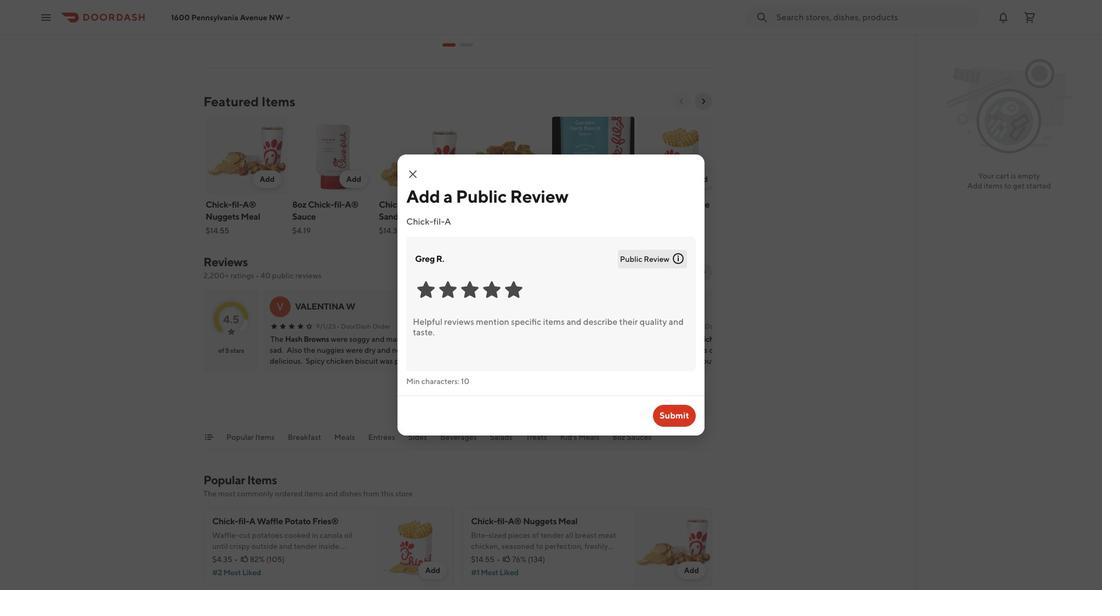 Task type: describe. For each thing, give the bounding box(es) containing it.
chick-fil-a
[[407, 217, 451, 227]]

until
[[212, 543, 228, 551]]

chicken
[[652, 335, 680, 344]]

on
[[300, 16, 311, 27]]

8oz sauces
[[613, 433, 652, 442]]

orders
[[271, 3, 299, 14]]

valid
[[278, 16, 298, 27]]

treats
[[526, 433, 547, 442]]

a® for chick-fil-a® nuggets
[[503, 200, 516, 210]]

2 off from the left
[[342, 3, 354, 14]]

fil- inside 8oz chick-fil-a® sauce $4.19
[[334, 200, 345, 210]]

sauce for garden
[[579, 212, 602, 222]]

review for add review
[[629, 268, 656, 277]]

items for popular items the most commonly ordered items and dishes from this store
[[247, 473, 277, 488]]

add inside dialog
[[407, 186, 440, 207]]

• right 5/11/23
[[686, 323, 689, 331]]

with inside chick-fil-a waffle potato fries® waffle-cut potatoes cooked in canola oil until crispy outside and tender inside. sprinkled with sea salt.
[[247, 554, 262, 562]]

Helpful reviews mention specific items and describe their quality and taste. text field
[[407, 311, 696, 372]]

hash
[[285, 335, 303, 344]]

commonly
[[237, 490, 274, 499]]

$14.55 •
[[471, 556, 500, 565]]

#2
[[212, 569, 222, 578]]

1600
[[171, 13, 190, 22]]

previous image
[[678, 268, 686, 277]]

hash browns button
[[285, 334, 329, 345]]

meals button
[[334, 432, 355, 450]]

8/8/23
[[489, 323, 511, 331]]

add a public review
[[407, 186, 569, 207]]

fries® for chick-fil-a waffle potato fries®
[[667, 212, 693, 222]]

a® inside 8oz chick-fil-a® sauce $4.19
[[345, 200, 359, 210]]

40%
[[209, 3, 229, 14]]

items for featured items
[[262, 94, 296, 109]]

items for popular items
[[255, 433, 275, 442]]

5/11/23
[[663, 323, 685, 331]]

next image
[[699, 268, 708, 277]]

up
[[300, 3, 312, 14]]

this
[[381, 490, 394, 499]]

avenue
[[240, 13, 267, 22]]

fil- for chick-fil-a® nuggets meal
[[497, 517, 508, 527]]

add inside button
[[613, 268, 628, 277]]

a® for chick-fil-a® nuggets meal $14.55
[[243, 200, 256, 210]]

a® for chick-fil-a® nuggets meal
[[508, 517, 522, 527]]

• doordash order for 9/1/23
[[337, 323, 391, 331]]

a
[[444, 186, 453, 207]]

your cart is empty add items to get started
[[968, 172, 1052, 190]]

ranch
[[552, 212, 577, 222]]

characters:
[[422, 377, 460, 386]]

#1 most liked
[[471, 569, 519, 578]]

reviews
[[204, 255, 248, 269]]

reviews
[[296, 272, 322, 280]]

8oz for 8oz chick-fil-a® sauce $4.19
[[292, 200, 307, 210]]

40% off first 2 orders up to $10 off with 40welcome, valid on subtotals $15
[[209, 3, 375, 27]]

potato for chick-fil-a waffle potato fries®
[[639, 212, 665, 222]]

2,200+
[[204, 272, 229, 280]]

a for chick-fil-a waffle potato fries®
[[676, 200, 682, 210]]

1 horizontal spatial public
[[620, 255, 643, 264]]

Item Search search field
[[555, 402, 704, 414]]

10
[[461, 377, 470, 386]]

8oz for 8oz sauces
[[613, 433, 626, 442]]

chick- for chick-fil-a® nuggets meal $14.55
[[206, 200, 232, 210]]

in
[[312, 532, 318, 540]]

to for $10
[[314, 3, 323, 14]]

breakfast
[[288, 433, 321, 442]]

select promotional banner element
[[443, 35, 473, 55]]

to for get
[[1005, 182, 1012, 190]]

order for 8/8/23
[[547, 323, 565, 331]]

waffle for chick-fil-a waffle potato fries® waffle-cut potatoes cooked in canola oil until crispy outside and tender inside. sprinkled with sea salt.
[[257, 517, 283, 527]]

greg r.
[[415, 254, 444, 264]]

popular items the most commonly ordered items and dishes from this store
[[204, 473, 413, 499]]

8oz for 8oz garden herb ranch sauce
[[552, 200, 567, 210]]

0 items, open order cart image
[[1024, 11, 1037, 24]]

the
[[204, 490, 217, 499]]

salads button
[[490, 432, 513, 450]]

#2 most liked
[[212, 569, 261, 578]]

1 off from the left
[[231, 3, 243, 14]]

• inside reviews 2,200+ ratings • 40 public reviews
[[256, 272, 259, 280]]

popular items button
[[227, 432, 275, 450]]

chick-fil-a® nuggets meal
[[471, 517, 578, 527]]

(134)
[[528, 556, 545, 565]]

kid's meals button
[[561, 432, 600, 450]]

greg
[[415, 254, 435, 264]]

chick-fil-a® sandwich meal image
[[379, 117, 461, 195]]

valentina w
[[295, 302, 355, 312]]

add button for 8oz chick-fil-a® sauce
[[340, 171, 368, 188]]

$15
[[355, 16, 370, 27]]

salt.
[[278, 554, 294, 562]]

chick- for chick-fil-a waffle potato fries® waffle-cut potatoes cooked in canola oil until crispy outside and tender inside. sprinkled with sea salt.
[[212, 517, 238, 527]]

0 horizontal spatial chick-fil-a waffle potato fries® image
[[376, 509, 454, 586]]

#1
[[471, 569, 480, 578]]

get
[[1014, 182, 1025, 190]]

waffle-
[[212, 532, 239, 540]]

add review
[[613, 268, 656, 277]]

popular for popular items
[[227, 433, 254, 442]]

chick-fil-a waffle potato fries®
[[639, 200, 710, 222]]

0 vertical spatial review
[[510, 186, 569, 207]]

garden
[[568, 200, 597, 210]]

featured items heading
[[204, 93, 296, 110]]

chick- for chick-fil-a
[[407, 217, 434, 227]]

doordash for 9/1/23
[[341, 323, 371, 331]]

sides
[[409, 433, 427, 442]]

herb
[[599, 200, 619, 210]]

$14.39
[[379, 227, 402, 235]]

started
[[1027, 182, 1052, 190]]

empty
[[1018, 172, 1041, 180]]

1 vertical spatial $14.55
[[471, 556, 495, 565]]

public review
[[620, 255, 670, 264]]

previous button of carousel image
[[678, 97, 686, 106]]

inside.
[[319, 543, 341, 551]]

fil- for chick-fil-a® nuggets
[[492, 200, 503, 210]]

sea
[[264, 554, 277, 562]]

add inside your cart is empty add items to get started
[[968, 182, 983, 190]]

8oz chick-fil-a® sauce image
[[292, 117, 375, 195]]

r.
[[436, 254, 444, 264]]

browns
[[304, 335, 329, 344]]

submit button
[[653, 405, 696, 427]]

fruit
[[667, 346, 683, 355]]

min characters: 10
[[407, 377, 470, 386]]

chick-fil-a waffle potato fries® waffle-cut potatoes cooked in canola oil until crispy outside and tender inside. sprinkled with sea salt.
[[212, 517, 353, 562]]

submit
[[660, 411, 690, 421]]

82% (105)
[[250, 556, 285, 565]]

8oz sauces button
[[613, 432, 652, 450]]

a for chick-fil-a waffle potato fries® waffle-cut potatoes cooked in canola oil until crispy outside and tender inside. sprinkled with sea salt.
[[249, 517, 255, 527]]

chick- for chick-fil-a waffle potato fries®
[[639, 200, 665, 210]]

sauces
[[627, 433, 652, 442]]



Task type: vqa. For each thing, say whether or not it's contained in the screenshot.
items inside POPULAR ITEMS THE MOST COMMONLY ORDERED ITEMS AND DISHES FROM THIS STORE
yes



Task type: locate. For each thing, give the bounding box(es) containing it.
2 doordash from the left
[[516, 323, 546, 331]]

fil- for chick-fil-a waffle potato fries® waffle-cut potatoes cooked in canola oil until crispy outside and tender inside. sprinkled with sea salt.
[[238, 517, 249, 527]]

with up $15
[[356, 3, 375, 14]]

tender
[[294, 543, 317, 551]]

fil- inside chick-fil-a® nuggets meal $14.55
[[232, 200, 243, 210]]

0 vertical spatial fries®
[[667, 212, 693, 222]]

• left "40"
[[256, 272, 259, 280]]

spicy chicken sandwich fruit cup
[[632, 335, 714, 355]]

items right featured
[[262, 94, 296, 109]]

0 vertical spatial $14.55
[[206, 227, 229, 235]]

0 horizontal spatial chick-fil-a® nuggets meal image
[[206, 117, 288, 195]]

8oz up ranch
[[552, 200, 567, 210]]

min
[[407, 377, 420, 386]]

add review button
[[606, 264, 662, 281]]

1 horizontal spatial meal
[[418, 212, 438, 222]]

most
[[224, 569, 241, 578], [481, 569, 499, 578]]

1 vertical spatial chick-fil-a waffle potato fries® image
[[376, 509, 454, 586]]

w
[[346, 302, 355, 312]]

items inside popular items the most commonly ordered items and dishes from this store
[[247, 473, 277, 488]]

2 sauce from the left
[[579, 212, 602, 222]]

public
[[456, 186, 507, 207], [620, 255, 643, 264]]

8oz garden herb ranch sauce button
[[550, 115, 637, 243]]

8oz garden herb ranch sauce
[[552, 200, 619, 222]]

1 horizontal spatial sandwich
[[681, 335, 714, 344]]

1 vertical spatial potato
[[285, 517, 311, 527]]

doordash
[[341, 323, 371, 331], [516, 323, 546, 331], [691, 323, 721, 331]]

doordash for 8/8/23
[[516, 323, 546, 331]]

fil- for chick-fil-a® sandwich meal $14.39
[[405, 200, 416, 210]]

1 doordash from the left
[[341, 323, 371, 331]]

• doordash order up cup
[[686, 323, 740, 331]]

public right 'a' on the left top of the page
[[456, 186, 507, 207]]

featured items
[[204, 94, 296, 109]]

dishes
[[340, 490, 362, 499]]

a® for chick-fil-a® sandwich meal $14.39
[[416, 200, 430, 210]]

featured
[[204, 94, 259, 109]]

nw
[[269, 13, 284, 22]]

• doordash order for 8/8/23
[[512, 323, 565, 331]]

2 • doordash order from the left
[[512, 323, 565, 331]]

a inside chick-fil-a waffle potato fries® waffle-cut potatoes cooked in canola oil until crispy outside and tender inside. sprinkled with sea salt.
[[249, 517, 255, 527]]

nuggets inside chick-fil-a® nuggets meal $14.55
[[206, 212, 239, 222]]

order for 9/1/23
[[373, 323, 391, 331]]

1 horizontal spatial nuggets
[[466, 212, 499, 222]]

8oz up $4.19
[[292, 200, 307, 210]]

next button of carousel image
[[699, 97, 708, 106]]

fil- for chick-fil-a
[[434, 217, 445, 227]]

8oz garden herb ranch sauce image
[[552, 117, 635, 195]]

kid's
[[561, 433, 577, 442]]

3 • doordash order from the left
[[686, 323, 740, 331]]

1 horizontal spatial fries®
[[667, 212, 693, 222]]

fil- for chick-fil-a waffle potato fries®
[[665, 200, 676, 210]]

0 vertical spatial public
[[456, 186, 507, 207]]

2 vertical spatial a
[[249, 517, 255, 527]]

0 horizontal spatial and
[[279, 543, 292, 551]]

9/1/23
[[316, 323, 336, 331]]

add button for chick-fil-a waffle potato fries®
[[687, 171, 715, 188]]

most down $14.55 • at bottom
[[481, 569, 499, 578]]

0 horizontal spatial nuggets
[[206, 212, 239, 222]]

1 horizontal spatial liked
[[500, 569, 519, 578]]

sandwich inside spicy chicken sandwich fruit cup
[[681, 335, 714, 344]]

sandwich
[[379, 212, 417, 222], [681, 335, 714, 344]]

items inside heading
[[262, 94, 296, 109]]

1 horizontal spatial doordash
[[516, 323, 546, 331]]

0 horizontal spatial 8oz
[[292, 200, 307, 210]]

0 horizontal spatial liked
[[242, 569, 261, 578]]

popular inside popular items the most commonly ordered items and dishes from this store
[[204, 473, 245, 488]]

fil- inside chick-fil-a® nuggets
[[492, 200, 503, 210]]

review inside button
[[629, 268, 656, 277]]

2 liked from the left
[[500, 569, 519, 578]]

0 vertical spatial with
[[356, 3, 375, 14]]

a for chick-fil-a
[[445, 217, 451, 227]]

chick- for chick-fil-a® nuggets meal
[[471, 517, 497, 527]]

meals left entrées
[[334, 433, 355, 442]]

fil- inside add a public review dialog
[[434, 217, 445, 227]]

add a public review dialog
[[398, 155, 705, 436]]

8oz inside 8oz chick-fil-a® sauce $4.19
[[292, 200, 307, 210]]

1 vertical spatial to
[[1005, 182, 1012, 190]]

2 horizontal spatial a
[[676, 200, 682, 210]]

2 vertical spatial review
[[629, 268, 656, 277]]

1 vertical spatial sandwich
[[681, 335, 714, 344]]

0 horizontal spatial most
[[224, 569, 241, 578]]

order
[[373, 323, 391, 331], [547, 323, 565, 331], [722, 323, 740, 331]]

public up add review
[[620, 255, 643, 264]]

salads
[[490, 433, 513, 442]]

potato inside chick-fil-a waffle potato fries® waffle-cut potatoes cooked in canola oil until crispy outside and tender inside. sprinkled with sea salt.
[[285, 517, 311, 527]]

0 vertical spatial sandwich
[[379, 212, 417, 222]]

popular items
[[227, 433, 275, 442]]

0 horizontal spatial • doordash order
[[337, 323, 391, 331]]

2 horizontal spatial meal
[[559, 517, 578, 527]]

1 most from the left
[[224, 569, 241, 578]]

meals inside kid's meals button
[[579, 433, 600, 442]]

sauce up $4.19
[[292, 212, 316, 222]]

1 horizontal spatial order
[[547, 323, 565, 331]]

nuggets for chick-fil-a® nuggets meal $14.55
[[206, 212, 239, 222]]

and left 'dishes'
[[325, 490, 338, 499]]

popular for popular items the most commonly ordered items and dishes from this store
[[204, 473, 245, 488]]

of 5 stars
[[218, 347, 244, 355]]

3 order from the left
[[722, 323, 740, 331]]

0 vertical spatial items
[[984, 182, 1003, 190]]

1600 pennsylvania avenue nw button
[[171, 13, 292, 22]]

meal for chick-fil-a® sandwich meal
[[418, 212, 438, 222]]

with down outside
[[247, 554, 262, 562]]

notification bell image
[[997, 11, 1011, 24]]

1 horizontal spatial off
[[342, 3, 354, 14]]

1 horizontal spatial • doordash order
[[512, 323, 565, 331]]

sandwich up cup
[[681, 335, 714, 344]]

to left get at the top of the page
[[1005, 182, 1012, 190]]

1 horizontal spatial chick-fil-a waffle potato fries® image
[[639, 117, 721, 195]]

cut
[[239, 532, 251, 540]]

fil- for chick-fil-a® nuggets meal $14.55
[[232, 200, 243, 210]]

sandwich up $14.39
[[379, 212, 417, 222]]

2 order from the left
[[547, 323, 565, 331]]

potato for chick-fil-a waffle potato fries® waffle-cut potatoes cooked in canola oil until crispy outside and tender inside. sprinkled with sea salt.
[[285, 517, 311, 527]]

chick- for chick-fil-a® sandwich meal $14.39
[[379, 200, 405, 210]]

valentina
[[295, 302, 345, 312]]

stars
[[230, 347, 244, 355]]

fil- inside chick-fil-a® sandwich meal $14.39
[[405, 200, 416, 210]]

items inside popular items the most commonly ordered items and dishes from this store
[[304, 490, 323, 499]]

0 vertical spatial chick-fil-a waffle potato fries® image
[[639, 117, 721, 195]]

1 sauce from the left
[[292, 212, 316, 222]]

3 doordash from the left
[[691, 323, 721, 331]]

close add a public review image
[[407, 168, 420, 181]]

1 horizontal spatial most
[[481, 569, 499, 578]]

with inside 40% off first 2 orders up to $10 off with 40welcome, valid on subtotals $15
[[356, 3, 375, 14]]

sauce for chick-
[[292, 212, 316, 222]]

meal for chick-fil-a® nuggets meal
[[241, 212, 260, 222]]

cup
[[685, 346, 699, 355]]

fil- inside chick-fil-a waffle potato fries® waffle-cut potatoes cooked in canola oil until crispy outside and tender inside. sprinkled with sea salt.
[[238, 517, 249, 527]]

spicy
[[632, 335, 650, 344]]

0 horizontal spatial a
[[249, 517, 255, 527]]

1 liked from the left
[[242, 569, 261, 578]]

a® inside chick-fil-a® nuggets
[[503, 200, 516, 210]]

fil- inside 'chick-fil-a waffle potato fries®'
[[665, 200, 676, 210]]

1 vertical spatial chick-fil-a® nuggets meal image
[[635, 509, 713, 586]]

items left breakfast
[[255, 433, 275, 442]]

doordash for 5/11/23
[[691, 323, 721, 331]]

2 vertical spatial items
[[247, 473, 277, 488]]

fries® inside 'chick-fil-a waffle potato fries®'
[[667, 212, 693, 222]]

and up salt.
[[279, 543, 292, 551]]

sauce
[[292, 212, 316, 222], [579, 212, 602, 222]]

waffle
[[684, 200, 710, 210], [257, 517, 283, 527]]

1 horizontal spatial a
[[445, 217, 451, 227]]

8oz left the "sauces"
[[613, 433, 626, 442]]

0 horizontal spatial meal
[[241, 212, 260, 222]]

1 vertical spatial review
[[644, 255, 670, 264]]

from
[[363, 490, 380, 499]]

waffle inside chick-fil-a waffle potato fries® waffle-cut potatoes cooked in canola oil until crispy outside and tender inside. sprinkled with sea salt.
[[257, 517, 283, 527]]

meal inside chick-fil-a® sandwich meal $14.39
[[418, 212, 438, 222]]

1 horizontal spatial with
[[356, 3, 375, 14]]

2 meals from the left
[[579, 433, 600, 442]]

nuggets up (134)
[[523, 517, 557, 527]]

first
[[245, 3, 262, 14]]

nuggets for chick-fil-a® nuggets
[[466, 212, 499, 222]]

0 vertical spatial popular
[[227, 433, 254, 442]]

8oz chick-fil-a® sauce $4.19
[[292, 200, 359, 235]]

waffle inside 'chick-fil-a waffle potato fries®'
[[684, 200, 710, 210]]

ordered
[[275, 490, 303, 499]]

0 vertical spatial to
[[314, 3, 323, 14]]

1 horizontal spatial meals
[[579, 433, 600, 442]]

chick-fil-a waffle potato fries® image
[[639, 117, 721, 195], [376, 509, 454, 586]]

order for 5/11/23
[[722, 323, 740, 331]]

2 most from the left
[[481, 569, 499, 578]]

• doordash order right 8/8/23
[[512, 323, 565, 331]]

0 horizontal spatial potato
[[285, 517, 311, 527]]

1 horizontal spatial and
[[325, 490, 338, 499]]

0 horizontal spatial to
[[314, 3, 323, 14]]

items inside your cart is empty add items to get started
[[984, 182, 1003, 190]]

1 horizontal spatial $14.55
[[471, 556, 495, 565]]

a® inside chick-fil-a® sandwich meal $14.39
[[416, 200, 430, 210]]

sauce down garden
[[579, 212, 602, 222]]

fruit cup button
[[667, 345, 699, 356]]

chick-fil-a waffle potato fries® image down the store
[[376, 509, 454, 586]]

0 horizontal spatial sandwich
[[379, 212, 417, 222]]

1 horizontal spatial sauce
[[579, 212, 602, 222]]

sauce inside 8oz garden herb ranch sauce
[[579, 212, 602, 222]]

with
[[356, 3, 375, 14], [247, 554, 262, 562]]

crispy
[[230, 543, 250, 551]]

chick- for chick-fil-a® nuggets
[[466, 200, 492, 210]]

sides button
[[409, 432, 427, 450]]

2
[[264, 3, 269, 14]]

40
[[261, 272, 271, 280]]

meal inside chick-fil-a® nuggets meal $14.55
[[241, 212, 260, 222]]

to right up
[[314, 3, 323, 14]]

0 vertical spatial and
[[325, 490, 338, 499]]

chick-fil-a® nuggets meal image
[[206, 117, 288, 195], [635, 509, 713, 586]]

cart
[[996, 172, 1010, 180]]

1 vertical spatial a
[[445, 217, 451, 227]]

sandwich inside chick-fil-a® sandwich meal $14.39
[[379, 212, 417, 222]]

0 horizontal spatial doordash
[[341, 323, 371, 331]]

items inside button
[[255, 433, 275, 442]]

items down your
[[984, 182, 1003, 190]]

1 vertical spatial items
[[255, 433, 275, 442]]

1 vertical spatial with
[[247, 554, 262, 562]]

nuggets up reviews
[[206, 212, 239, 222]]

1 horizontal spatial potato
[[639, 212, 665, 222]]

hash browns
[[285, 335, 329, 344]]

entrées
[[368, 433, 395, 442]]

treats button
[[526, 432, 547, 450]]

76% (134)
[[512, 556, 545, 565]]

most for chick-fil-a® nuggets meal
[[481, 569, 499, 578]]

82%
[[250, 556, 265, 565]]

0 vertical spatial potato
[[639, 212, 665, 222]]

1 vertical spatial and
[[279, 543, 292, 551]]

chick- inside chick-fil-a waffle potato fries® waffle-cut potatoes cooked in canola oil until crispy outside and tender inside. sprinkled with sea salt.
[[212, 517, 238, 527]]

8oz inside 8oz garden herb ranch sauce
[[552, 200, 567, 210]]

to inside 40% off first 2 orders up to $10 off with 40welcome, valid on subtotals $15
[[314, 3, 323, 14]]

and inside chick-fil-a waffle potato fries® waffle-cut potatoes cooked in canola oil until crispy outside and tender inside. sprinkled with sea salt.
[[279, 543, 292, 551]]

0 horizontal spatial off
[[231, 3, 243, 14]]

most
[[218, 490, 236, 499]]

off up 40welcome,
[[231, 3, 243, 14]]

waffle for chick-fil-a waffle potato fries®
[[684, 200, 710, 210]]

1 horizontal spatial items
[[984, 182, 1003, 190]]

fries®
[[667, 212, 693, 222], [313, 517, 339, 527]]

0 vertical spatial waffle
[[684, 200, 710, 210]]

a inside dialog
[[445, 217, 451, 227]]

chick-fil-a® nuggets image
[[466, 117, 548, 195]]

meals
[[334, 433, 355, 442], [579, 433, 600, 442]]

chick- inside 8oz chick-fil-a® sauce $4.19
[[308, 200, 334, 210]]

pennsylvania
[[191, 13, 239, 22]]

most for chick-fil-a waffle potato fries®
[[224, 569, 241, 578]]

$14.55 inside chick-fil-a® nuggets meal $14.55
[[206, 227, 229, 235]]

0 horizontal spatial with
[[247, 554, 262, 562]]

chick- inside 'chick-fil-a waffle potato fries®'
[[639, 200, 665, 210]]

items right ordered
[[304, 490, 323, 499]]

• right 9/1/23
[[337, 323, 340, 331]]

review down public review
[[629, 268, 656, 277]]

fries® inside chick-fil-a waffle potato fries® waffle-cut potatoes cooked in canola oil until crispy outside and tender inside. sprinkled with sea salt.
[[313, 517, 339, 527]]

potato up the cooked
[[285, 517, 311, 527]]

0 vertical spatial a
[[676, 200, 682, 210]]

chick- inside chick-fil-a® nuggets
[[466, 200, 492, 210]]

potatoes
[[252, 532, 283, 540]]

0 horizontal spatial sauce
[[292, 212, 316, 222]]

chick- inside chick-fil-a® sandwich meal $14.39
[[379, 200, 405, 210]]

chick-
[[206, 200, 232, 210], [308, 200, 334, 210], [379, 200, 405, 210], [466, 200, 492, 210], [639, 200, 665, 210], [407, 217, 434, 227], [212, 517, 238, 527], [471, 517, 497, 527]]

0 horizontal spatial items
[[304, 490, 323, 499]]

2 horizontal spatial order
[[722, 323, 740, 331]]

liked down 76%
[[500, 569, 519, 578]]

a inside 'chick-fil-a waffle potato fries®'
[[676, 200, 682, 210]]

0 vertical spatial chick-fil-a® nuggets meal image
[[206, 117, 288, 195]]

1 horizontal spatial to
[[1005, 182, 1012, 190]]

kid's meals
[[561, 433, 600, 442]]

1 vertical spatial waffle
[[257, 517, 283, 527]]

chick-fil-a® sandwich meal $14.39
[[379, 200, 438, 235]]

sauce inside 8oz chick-fil-a® sauce $4.19
[[292, 212, 316, 222]]

1 vertical spatial fries®
[[313, 517, 339, 527]]

$14.55
[[206, 227, 229, 235], [471, 556, 495, 565]]

$14.55 up reviews link
[[206, 227, 229, 235]]

open menu image
[[40, 11, 53, 24]]

$14.55 up #1
[[471, 556, 495, 565]]

chick- inside chick-fil-a® nuggets meal $14.55
[[206, 200, 232, 210]]

subtotals
[[313, 16, 353, 27]]

off right $10
[[342, 3, 354, 14]]

1 meals from the left
[[334, 433, 355, 442]]

2 horizontal spatial nuggets
[[523, 517, 557, 527]]

and inside popular items the most commonly ordered items and dishes from this store
[[325, 490, 338, 499]]

spicy chicken sandwich button
[[632, 334, 714, 345]]

review up ranch
[[510, 186, 569, 207]]

nuggets down add a public review
[[466, 212, 499, 222]]

ratings
[[231, 272, 254, 280]]

0 horizontal spatial order
[[373, 323, 391, 331]]

of
[[218, 347, 224, 355]]

$4.19
[[292, 227, 311, 235]]

1 horizontal spatial 8oz
[[552, 200, 567, 210]]

to inside your cart is empty add items to get started
[[1005, 182, 1012, 190]]

review for public review
[[644, 255, 670, 264]]

1 • doordash order from the left
[[337, 323, 391, 331]]

fries® for chick-fil-a waffle potato fries® waffle-cut potatoes cooked in canola oil until crispy outside and tender inside. sprinkled with sea salt.
[[313, 517, 339, 527]]

0 vertical spatial items
[[262, 94, 296, 109]]

0 horizontal spatial fries®
[[313, 517, 339, 527]]

• right 8/8/23
[[512, 323, 515, 331]]

beverages
[[441, 433, 477, 442]]

and
[[325, 490, 338, 499], [279, 543, 292, 551]]

potato inside 'chick-fil-a waffle potato fries®'
[[639, 212, 665, 222]]

a® inside chick-fil-a® nuggets meal $14.55
[[243, 200, 256, 210]]

v
[[277, 301, 284, 313]]

• doordash order for 5/11/23
[[686, 323, 740, 331]]

nuggets for chick-fil-a® nuggets meal
[[523, 517, 557, 527]]

2 horizontal spatial • doordash order
[[686, 323, 740, 331]]

0 horizontal spatial meals
[[334, 433, 355, 442]]

1 vertical spatial popular
[[204, 473, 245, 488]]

reviews 2,200+ ratings • 40 public reviews
[[204, 255, 322, 280]]

items up commonly
[[247, 473, 277, 488]]

doordash down w
[[341, 323, 371, 331]]

liked for chick-fil-a waffle potato fries®
[[242, 569, 261, 578]]

1 vertical spatial public
[[620, 255, 643, 264]]

liked
[[242, 569, 261, 578], [500, 569, 519, 578]]

chick-fil-a waffle potato fries® image down previous button of carousel icon
[[639, 117, 721, 195]]

your
[[979, 172, 995, 180]]

potato up public review
[[639, 212, 665, 222]]

1 vertical spatial items
[[304, 490, 323, 499]]

1 horizontal spatial chick-fil-a® nuggets meal image
[[635, 509, 713, 586]]

2 horizontal spatial doordash
[[691, 323, 721, 331]]

• up #1 most liked
[[497, 556, 500, 565]]

meals right the kid's
[[579, 433, 600, 442]]

chick- inside add a public review dialog
[[407, 217, 434, 227]]

•
[[256, 272, 259, 280], [337, 323, 340, 331], [512, 323, 515, 331], [686, 323, 689, 331], [235, 556, 238, 565], [497, 556, 500, 565]]

nuggets
[[206, 212, 239, 222], [466, 212, 499, 222], [523, 517, 557, 527]]

canola
[[320, 532, 343, 540]]

0 horizontal spatial $14.55
[[206, 227, 229, 235]]

liked down 82%
[[242, 569, 261, 578]]

doordash right 8/8/23
[[516, 323, 546, 331]]

1 order from the left
[[373, 323, 391, 331]]

0 horizontal spatial waffle
[[257, 517, 283, 527]]

chick-fil-a® nuggets
[[466, 200, 516, 222]]

liked for chick-fil-a® nuggets meal
[[500, 569, 519, 578]]

0 horizontal spatial public
[[456, 186, 507, 207]]

add button for chick-fil-a® nuggets meal
[[253, 171, 281, 188]]

1 horizontal spatial waffle
[[684, 200, 710, 210]]

nuggets inside chick-fil-a® nuggets
[[466, 212, 499, 222]]

popular inside button
[[227, 433, 254, 442]]

store
[[395, 490, 413, 499]]

add
[[260, 175, 275, 184], [346, 175, 362, 184], [693, 175, 708, 184], [968, 182, 983, 190], [407, 186, 440, 207], [613, 268, 628, 277], [425, 567, 441, 576], [684, 567, 699, 576]]

review up add review
[[644, 255, 670, 264]]

doordash up cup
[[691, 323, 721, 331]]

• up #2 most liked
[[235, 556, 238, 565]]

2 horizontal spatial 8oz
[[613, 433, 626, 442]]

most down $4.35 •
[[224, 569, 241, 578]]

• doordash order down w
[[337, 323, 391, 331]]



